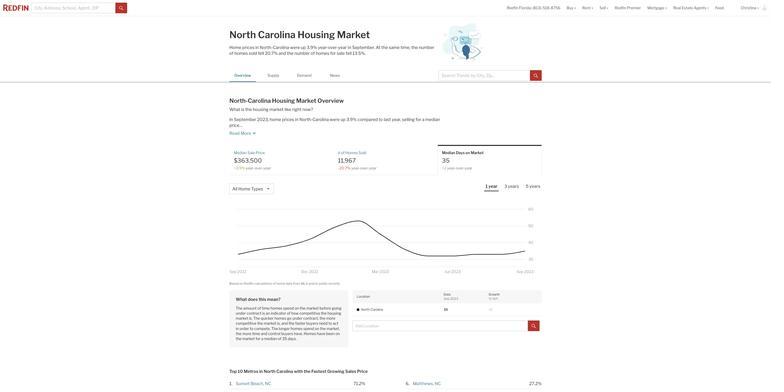 Task type: vqa. For each thing, say whether or not it's contained in the screenshot.
First Choices Primary List
no



Task type: describe. For each thing, give the bounding box(es) containing it.
need
[[319, 322, 328, 326]]

public
[[319, 282, 328, 286]]

1 vertical spatial and
[[282, 322, 288, 326]]

redfin premier
[[615, 6, 641, 10]]

homes up indicator
[[271, 307, 282, 311]]

north carolina housing market
[[229, 29, 370, 41]]

florida:
[[519, 6, 532, 10]]

market down order
[[242, 337, 255, 342]]

on down market,
[[336, 332, 340, 337]]

in inside in september 2023, home prices in north-carolina were up 3.9% compared to last year, selling for a median price
[[295, 117, 299, 122]]

quicker
[[261, 317, 274, 321]]

a inside in september 2023, home prices in north-carolina were up 3.9% compared to last year, selling for a median price
[[422, 117, 425, 122]]

+2 inside median days on market 35 +2 year-over-year
[[442, 166, 447, 171]]

demand
[[297, 73, 312, 78]]

median days on market 35 +2 year-over-year
[[442, 151, 484, 171]]

matthews, nc link
[[410, 382, 441, 387]]

homes up is,
[[275, 317, 286, 321]]

premier
[[627, 6, 641, 10]]

year,
[[392, 117, 401, 122]]

27.2%
[[529, 382, 542, 387]]

1 vertical spatial submit search image
[[534, 74, 538, 78]]

overview link
[[229, 69, 256, 81]]

▾ for mortgage ▾
[[666, 6, 667, 10]]

sunset beach, nc
[[236, 382, 271, 387]]

before
[[320, 307, 331, 311]]

all home types
[[232, 187, 263, 192]]

of up go
[[287, 312, 291, 316]]

35 inside the amount of time homes spend on the market before going under contract is an indicator of how competitive the housing market is. the quicker homes go under contract, the more competitive the market is, and the faster buyers need to act in order to compete. the longer homes spend on the market, the more time and control buyers have. homes have been on the market for a median of 35 days.
[[282, 337, 287, 342]]

an
[[266, 312, 270, 316]]

rent ▾ button
[[579, 0, 597, 16]]

is,
[[277, 322, 281, 326]]

act
[[333, 322, 339, 326]]

of down north carolina housing market on the left top of the page
[[311, 51, 315, 56]]

mortgage ▾
[[648, 6, 667, 10]]

days.
[[288, 337, 297, 342]]

overview inside 'link'
[[234, 73, 251, 78]]

on up how
[[295, 307, 299, 311]]

this
[[259, 298, 266, 303]]

compete.
[[254, 327, 271, 332]]

2 vertical spatial and
[[261, 332, 267, 337]]

mean?
[[267, 298, 281, 303]]

feed button
[[712, 0, 738, 16]]

5
[[526, 184, 529, 189]]

of down control
[[278, 337, 281, 342]]

a inside the amount of time homes spend on the market before going under contract is an indicator of how competitive the housing market is. the quicker homes go under contract, the more competitive the market is, and the faster buyers need to act in order to compete. the longer homes spend on the market, the more time and control buyers have. homes have been on the market for a median of 35 days.
[[261, 337, 263, 342]]

City, Address, School, Agent, ZIP search field
[[32, 3, 116, 13]]

amount
[[243, 307, 257, 311]]

in september 2023, home prices in north-carolina were up 3.9% compared to last year, selling for a median price
[[229, 117, 440, 128]]

data
[[444, 293, 451, 297]]

of right the calculations
[[273, 282, 276, 286]]

2 vertical spatial to
[[250, 327, 254, 332]]

more
[[241, 131, 251, 136]]

redfin florida: (813)-518-8756
[[507, 6, 561, 10]]

beach,
[[251, 382, 264, 387]]

mortgage ▾ button
[[644, 0, 670, 16]]

news
[[330, 73, 340, 78]]

redfin for redfin florida: (813)-518-8756
[[507, 6, 519, 10]]

estate
[[682, 6, 693, 10]]

buy
[[567, 6, 574, 10]]

year inside home prices in north-carolina were up 3.9% year-over-year in september. at the same time, the number of homes sold fell 20.7% and the number of homes for sale fell 13.5%.
[[338, 45, 347, 50]]

0 horizontal spatial time
[[252, 332, 260, 337]]

selling
[[402, 117, 415, 122]]

calculations
[[254, 282, 272, 286]]

metros
[[244, 370, 258, 375]]

0 horizontal spatial redfin
[[244, 282, 254, 286]]

is inside the amount of time homes spend on the market before going under contract is an indicator of how competitive the housing market is. the quicker homes go under contract, the more competitive the market is, and the faster buyers need to act in order to compete. the longer homes spend on the market, the more time and control buyers have. homes have been on the market for a median of 35 days.
[[262, 312, 265, 316]]

0 vertical spatial under
[[236, 312, 246, 316]]

year- inside median days on market 35 +2 year-over-year
[[447, 166, 456, 171]]

1 horizontal spatial to
[[329, 322, 332, 326]]

1
[[486, 184, 488, 189]]

1 vertical spatial 35
[[444, 308, 448, 312]]

on up have
[[315, 327, 319, 332]]

3.9% inside home prices in north-carolina were up 3.9% year-over-year in september. at the same time, the number of homes sold fell 20.7% and the number of homes for sale fell 13.5%.
[[307, 45, 317, 50]]

north- inside home prices in north-carolina were up 3.9% year-over-year in september. at the same time, the number of homes sold fell 20.7% and the number of homes for sale fell 13.5%.
[[260, 45, 273, 50]]

0 vertical spatial the
[[236, 307, 243, 311]]

growing
[[327, 370, 345, 375]]

over- inside median sale price $363,500 +3.9% year-over-year
[[255, 166, 264, 171]]

median for 35
[[442, 151, 455, 155]]

homes inside # of homes sold 11,967 -20.7% year-over-year
[[346, 151, 358, 155]]

matthews,
[[413, 382, 434, 387]]

sales
[[345, 370, 356, 375]]

1 horizontal spatial price
[[357, 370, 368, 375]]

market left is.
[[236, 317, 248, 321]]

35 inside median days on market 35 +2 year-over-year
[[442, 157, 450, 164]]

going
[[332, 307, 342, 311]]

median for $363,500
[[234, 151, 247, 155]]

# of homes sold 11,967 -20.7% year-over-year
[[338, 151, 377, 171]]

what for what does this mean?
[[236, 298, 247, 303]]

2 nc from the left
[[435, 382, 441, 387]]

3.9% inside in september 2023, home prices in north-carolina were up 3.9% compared to last year, selling for a median price
[[347, 117, 357, 122]]

at
[[376, 45, 381, 50]]

0 vertical spatial time
[[262, 307, 270, 311]]

20.7% inside home prices in north-carolina were up 3.9% year-over-year in september. at the same time, the number of homes sold fell 20.7% and the number of homes for sale fell 13.5%.
[[265, 51, 278, 56]]

1 vertical spatial buyers
[[281, 332, 293, 337]]

0 vertical spatial buyers
[[306, 322, 318, 326]]

all
[[232, 187, 238, 192]]

year inside median days on market 35 +2 year-over-year
[[465, 166, 473, 171]]

carolina inside in september 2023, home prices in north-carolina were up 3.9% compared to last year, selling for a median price
[[313, 117, 329, 122]]

september.
[[352, 45, 375, 50]]

home prices in north-carolina were up 3.9% year-over-year in september. at the same time, the number of homes sold fell 20.7% and the number of homes for sale fell 13.5%.
[[229, 45, 435, 56]]

is.
[[249, 317, 253, 321]]

have
[[317, 332, 325, 337]]

mls
[[301, 282, 308, 286]]

what does this mean?
[[236, 298, 281, 303]]

market up contract,
[[306, 307, 319, 311]]

contract
[[247, 312, 262, 316]]

price inside median sale price $363,500 +3.9% year-over-year
[[256, 151, 265, 155]]

over- inside median days on market 35 +2 year-over-year
[[456, 166, 465, 171]]

home inside home prices in north-carolina were up 3.9% year-over-year in september. at the same time, the number of homes sold fell 20.7% and the number of homes for sale fell 13.5%.
[[229, 45, 241, 50]]

home inside in september 2023, home prices in north-carolina were up 3.9% compared to last year, selling for a median price
[[270, 117, 281, 122]]

10
[[238, 370, 243, 375]]

1 horizontal spatial north
[[264, 370, 276, 375]]

sell ▾
[[600, 6, 609, 10]]

north-carolina
[[361, 308, 383, 312]]

year inside # of homes sold 11,967 -20.7% year-over-year
[[369, 166, 377, 171]]

like
[[285, 107, 291, 112]]

sell ▾ button
[[600, 0, 609, 16]]

1 horizontal spatial +2
[[489, 308, 493, 312]]

from
[[293, 282, 300, 286]]

days
[[456, 151, 465, 155]]

up inside in september 2023, home prices in north-carolina were up 3.9% compared to last year, selling for a median price
[[341, 117, 346, 122]]

3 years
[[505, 184, 519, 189]]

homes inside the amount of time homes spend on the market before going under contract is an indicator of how competitive the housing market is. the quicker homes go under contract, the more competitive the market is, and the faster buyers need to act in order to compete. the longer homes spend on the market, the more time and control buyers have. homes have been on the market for a median of 35 days.
[[304, 332, 316, 337]]

top 10 metros in north carolina with the fastest growing sales price
[[229, 370, 368, 375]]

what is the housing market like right now?
[[229, 107, 313, 112]]

market down quicker
[[264, 322, 276, 326]]

▾ for buy ▾
[[575, 6, 576, 10]]

0 vertical spatial housing
[[253, 107, 269, 112]]

market for median days on market 35 +2 year-over-year
[[471, 151, 484, 155]]

518-
[[543, 6, 551, 10]]

$363,500
[[234, 157, 262, 164]]

year inside 1 year button
[[489, 184, 498, 189]]

homes left sold
[[234, 51, 248, 56]]

north- inside in september 2023, home prices in north-carolina were up 3.9% compared to last year, selling for a median price
[[300, 117, 313, 122]]

1 vertical spatial under
[[292, 317, 303, 321]]

median sale price $363,500 +3.9% year-over-year
[[234, 151, 271, 171]]

market for north carolina housing market
[[337, 29, 370, 41]]

been
[[326, 332, 335, 337]]

#
[[338, 151, 340, 155]]

5 years
[[526, 184, 541, 189]]

▾ for christina ▾
[[757, 6, 759, 10]]

2 horizontal spatial the
[[271, 327, 278, 332]]

carolina inside home prices in north-carolina were up 3.9% year-over-year in september. at the same time, the number of homes sold fell 20.7% and the number of homes for sale fell 13.5%.
[[273, 45, 289, 50]]

0 horizontal spatial number
[[295, 51, 310, 56]]

in inside the amount of time homes spend on the market before going under contract is an indicator of how competitive the housing market is. the quicker homes go under contract, the more competitive the market is, and the faster buyers need to act in order to compete. the longer homes spend on the market, the more time and control buyers have. homes have been on the market for a median of 35 days.
[[236, 327, 239, 332]]



Task type: locate. For each thing, give the bounding box(es) containing it.
1 vertical spatial the
[[253, 317, 260, 321]]

prices up sold
[[242, 45, 255, 50]]

1 horizontal spatial up
[[341, 117, 346, 122]]

1 ▾ from the left
[[575, 6, 576, 10]]

yoy
[[492, 297, 498, 301]]

redfin left the calculations
[[244, 282, 254, 286]]

0 horizontal spatial submit search image
[[119, 6, 123, 10]]

right
[[292, 107, 302, 112]]

of
[[229, 51, 234, 56], [311, 51, 315, 56], [341, 151, 345, 155], [273, 282, 276, 286], [258, 307, 261, 311], [287, 312, 291, 316], [278, 337, 281, 342]]

market
[[270, 107, 284, 112], [306, 307, 319, 311], [236, 317, 248, 321], [264, 322, 276, 326], [242, 337, 255, 342]]

1 horizontal spatial time
[[262, 307, 270, 311]]

1 vertical spatial housing
[[272, 97, 295, 104]]

based on redfin calculations of home data from mls and/or public records.
[[229, 282, 341, 286]]

1 horizontal spatial number
[[419, 45, 435, 50]]

0 vertical spatial prices
[[242, 45, 255, 50]]

redfin inside button
[[615, 6, 626, 10]]

of left sold
[[229, 51, 234, 56]]

▾ right agents at the top
[[708, 6, 709, 10]]

and
[[279, 51, 286, 56], [282, 322, 288, 326], [261, 332, 267, 337]]

last
[[384, 117, 391, 122]]

(813)-
[[533, 6, 543, 10]]

0 horizontal spatial buyers
[[281, 332, 293, 337]]

housing
[[253, 107, 269, 112], [328, 312, 341, 316]]

▾ for rent ▾
[[592, 6, 593, 10]]

median up $363,500
[[234, 151, 247, 155]]

1 horizontal spatial median
[[442, 151, 455, 155]]

market inside median days on market 35 +2 year-over-year
[[471, 151, 484, 155]]

north up beach,
[[264, 370, 276, 375]]

0 vertical spatial spend
[[283, 307, 294, 311]]

1 horizontal spatial competitive
[[300, 312, 320, 316]]

median down control
[[264, 337, 277, 342]]

for left sale
[[330, 51, 336, 56]]

is up september
[[241, 107, 244, 112]]

2 vertical spatial market
[[471, 151, 484, 155]]

sold
[[359, 151, 366, 155]]

on right the based
[[240, 282, 243, 286]]

sell
[[600, 6, 606, 10]]

supply
[[268, 73, 279, 78]]

to left act
[[329, 322, 332, 326]]

0 horizontal spatial market
[[296, 97, 316, 104]]

under down how
[[292, 317, 303, 321]]

of up 'contract'
[[258, 307, 261, 311]]

median inside in september 2023, home prices in north-carolina were up 3.9% compared to last year, selling for a median price
[[426, 117, 440, 122]]

1 vertical spatial housing
[[328, 312, 341, 316]]

1 vertical spatial competitive
[[236, 322, 257, 326]]

spend
[[283, 307, 294, 311], [303, 327, 314, 332]]

to right order
[[250, 327, 254, 332]]

2023
[[450, 297, 458, 301]]

in left september.
[[348, 45, 351, 50]]

real
[[674, 6, 681, 10]]

in
[[255, 45, 259, 50], [348, 45, 351, 50], [295, 117, 299, 122], [236, 327, 239, 332], [259, 370, 263, 375]]

indicator
[[271, 312, 286, 316]]

1 horizontal spatial buyers
[[306, 322, 318, 326]]

and inside home prices in north-carolina were up 3.9% year-over-year in september. at the same time, the number of homes sold fell 20.7% and the number of homes for sale fell 13.5%.
[[279, 51, 286, 56]]

1 vertical spatial home
[[238, 187, 250, 192]]

submit search image
[[119, 6, 123, 10], [534, 74, 538, 78]]

buy ▾ button
[[567, 0, 576, 16]]

to
[[379, 117, 383, 122], [329, 322, 332, 326], [250, 327, 254, 332]]

home
[[270, 117, 281, 122], [277, 282, 285, 286]]

1 horizontal spatial redfin
[[507, 6, 519, 10]]

over- up sale
[[328, 45, 338, 50]]

1 horizontal spatial 3.9%
[[347, 117, 357, 122]]

1 vertical spatial more
[[242, 332, 252, 337]]

over- down $363,500
[[255, 166, 264, 171]]

median right selling
[[426, 117, 440, 122]]

number right time,
[[419, 45, 435, 50]]

20.7% down 11,967
[[340, 166, 351, 171]]

1 horizontal spatial more
[[326, 317, 335, 321]]

0 vertical spatial overview
[[234, 73, 251, 78]]

the left amount
[[236, 307, 243, 311]]

year- inside median sale price $363,500 +3.9% year-over-year
[[246, 166, 255, 171]]

sell ▾ button
[[597, 0, 612, 16]]

were inside in september 2023, home prices in north-carolina were up 3.9% compared to last year, selling for a median price
[[330, 117, 340, 122]]

a down compete.
[[261, 337, 263, 342]]

1 horizontal spatial is
[[262, 312, 265, 316]]

1 vertical spatial number
[[295, 51, 310, 56]]

20.7% right sold
[[265, 51, 278, 56]]

5 ▾ from the left
[[708, 6, 709, 10]]

▾ right sell
[[607, 6, 609, 10]]

over- inside # of homes sold 11,967 -20.7% year-over-year
[[360, 166, 369, 171]]

1 vertical spatial were
[[330, 117, 340, 122]]

overview up in september 2023, home prices in north-carolina were up 3.9% compared to last year, selling for a median price
[[318, 97, 344, 104]]

buyers down contract,
[[306, 322, 318, 326]]

0 horizontal spatial more
[[242, 332, 252, 337]]

years inside the 3 years button
[[508, 184, 519, 189]]

home down what is the housing market like right now?
[[270, 117, 281, 122]]

nc right matthews,
[[435, 382, 441, 387]]

agents
[[694, 6, 707, 10]]

+3.9%
[[234, 166, 245, 171]]

were up read more link
[[330, 117, 340, 122]]

0 vertical spatial is
[[241, 107, 244, 112]]

0 vertical spatial and
[[279, 51, 286, 56]]

up inside home prices in north-carolina were up 3.9% year-over-year in september. at the same time, the number of homes sold fell 20.7% and the number of homes for sale fell 13.5%.
[[301, 45, 306, 50]]

0 vertical spatial +2
[[442, 166, 447, 171]]

market right 'days' on the right top
[[471, 151, 484, 155]]

2023,
[[257, 117, 269, 122]]

is left an
[[262, 312, 265, 316]]

real estate agents ▾ link
[[674, 0, 709, 16]]

under
[[236, 312, 246, 316], [292, 317, 303, 321]]

for inside in september 2023, home prices in north-carolina were up 3.9% compared to last year, selling for a median price
[[416, 117, 421, 122]]

homes left have
[[304, 332, 316, 337]]

1 horizontal spatial were
[[330, 117, 340, 122]]

4 ▾ from the left
[[666, 6, 667, 10]]

location
[[357, 295, 370, 299]]

market left like
[[270, 107, 284, 112]]

homes up have.
[[291, 327, 303, 332]]

▾ inside 'link'
[[708, 6, 709, 10]]

1 vertical spatial prices
[[282, 117, 294, 122]]

0 vertical spatial 35
[[442, 157, 450, 164]]

1 nc from the left
[[265, 382, 271, 387]]

3 ▾ from the left
[[607, 6, 609, 10]]

2 years from the left
[[530, 184, 541, 189]]

0 vertical spatial were
[[290, 45, 300, 50]]

0 vertical spatial 3.9%
[[307, 45, 317, 50]]

1 vertical spatial 20.7%
[[340, 166, 351, 171]]

2 vertical spatial the
[[271, 327, 278, 332]]

what
[[229, 107, 240, 112], [236, 298, 247, 303]]

1 vertical spatial what
[[236, 298, 247, 303]]

order
[[240, 327, 249, 332]]

housing for north
[[298, 29, 335, 41]]

years for 5 years
[[530, 184, 541, 189]]

▾ right christina at the right top
[[757, 6, 759, 10]]

0 horizontal spatial for
[[256, 337, 261, 342]]

0 vertical spatial submit search image
[[119, 6, 123, 10]]

0 horizontal spatial median
[[264, 337, 277, 342]]

to left last
[[379, 117, 383, 122]]

1 year
[[486, 184, 498, 189]]

market up now?
[[296, 97, 316, 104]]

0 vertical spatial price
[[256, 151, 265, 155]]

0 horizontal spatial the
[[236, 307, 243, 311]]

spend down faster
[[303, 327, 314, 332]]

0 vertical spatial more
[[326, 317, 335, 321]]

news link
[[322, 69, 348, 81]]

homes up 11,967
[[346, 151, 358, 155]]

time up an
[[262, 307, 270, 311]]

3
[[505, 184, 507, 189]]

0 vertical spatial homes
[[346, 151, 358, 155]]

years right the 3
[[508, 184, 519, 189]]

prices inside in september 2023, home prices in north-carolina were up 3.9% compared to last year, selling for a median price
[[282, 117, 294, 122]]

0 vertical spatial to
[[379, 117, 383, 122]]

1 vertical spatial homes
[[304, 332, 316, 337]]

median inside median sale price $363,500 +3.9% year-over-year
[[234, 151, 247, 155]]

nc
[[265, 382, 271, 387], [435, 382, 441, 387]]

median
[[234, 151, 247, 155], [442, 151, 455, 155]]

competitive up order
[[236, 322, 257, 326]]

what up in
[[229, 107, 240, 112]]

market up september.
[[337, 29, 370, 41]]

growth % yoy
[[489, 293, 500, 301]]

1 horizontal spatial overview
[[318, 97, 344, 104]]

market
[[337, 29, 370, 41], [296, 97, 316, 104], [471, 151, 484, 155]]

in right metros
[[259, 370, 263, 375]]

number
[[419, 45, 435, 50], [295, 51, 310, 56]]

1 horizontal spatial spend
[[303, 327, 314, 332]]

0 horizontal spatial overview
[[234, 73, 251, 78]]

now?
[[303, 107, 313, 112]]

and up supply link
[[279, 51, 286, 56]]

8756
[[551, 6, 561, 10]]

▾ right mortgage
[[666, 6, 667, 10]]

housing inside the amount of time homes spend on the market before going under contract is an indicator of how competitive the housing market is. the quicker homes go under contract, the more competitive the market is, and the faster buyers need to act in order to compete. the longer homes spend on the market, the more time and control buyers have. homes have been on the market for a median of 35 days.
[[328, 312, 341, 316]]

buyers down longer
[[281, 332, 293, 337]]

median inside the amount of time homes spend on the market before going under contract is an indicator of how competitive the housing market is. the quicker homes go under contract, the more competitive the market is, and the faster buyers need to act in order to compete. the longer homes spend on the market, the more time and control buyers have. homes have been on the market for a median of 35 days.
[[264, 337, 277, 342]]

year- inside home prices in north-carolina were up 3.9% year-over-year in september. at the same time, the number of homes sold fell 20.7% and the number of homes for sale fell 13.5%.
[[318, 45, 328, 50]]

redfin for redfin premier
[[615, 6, 626, 10]]

rent ▾
[[583, 6, 593, 10]]

for down compete.
[[256, 337, 261, 342]]

1 vertical spatial time
[[252, 332, 260, 337]]

on inside median days on market 35 +2 year-over-year
[[466, 151, 470, 155]]

0 horizontal spatial 3.9%
[[307, 45, 317, 50]]

median
[[426, 117, 440, 122], [264, 337, 277, 342]]

0 horizontal spatial homes
[[304, 332, 316, 337]]

1 vertical spatial a
[[261, 337, 263, 342]]

▾ right buy
[[575, 6, 576, 10]]

records.
[[329, 282, 341, 286]]

2 ▾ from the left
[[592, 6, 593, 10]]

2 fell from the left
[[346, 51, 352, 56]]

over- inside home prices in north-carolina were up 3.9% year-over-year in september. at the same time, the number of homes sold fell 20.7% and the number of homes for sale fell 13.5%.
[[328, 45, 338, 50]]

the down 'contract'
[[253, 317, 260, 321]]

1 horizontal spatial a
[[422, 117, 425, 122]]

%
[[489, 297, 492, 301]]

2 horizontal spatial market
[[471, 151, 484, 155]]

1 vertical spatial 3.9%
[[347, 117, 357, 122]]

spend up how
[[283, 307, 294, 311]]

data sep 2023
[[444, 293, 458, 301]]

0 vertical spatial home
[[229, 45, 241, 50]]

homes
[[234, 51, 248, 56], [316, 51, 329, 56], [271, 307, 282, 311], [275, 317, 286, 321], [291, 327, 303, 332]]

under down amount
[[236, 312, 246, 316]]

median inside median days on market 35 +2 year-over-year
[[442, 151, 455, 155]]

0 horizontal spatial housing
[[253, 107, 269, 112]]

up up read more link
[[341, 117, 346, 122]]

market,
[[327, 327, 340, 332]]

market for north-carolina housing market overview
[[296, 97, 316, 104]]

0 horizontal spatial price
[[256, 151, 265, 155]]

0 vertical spatial a
[[422, 117, 425, 122]]

1 vertical spatial spend
[[303, 327, 314, 332]]

1 vertical spatial home
[[277, 282, 285, 286]]

1 vertical spatial to
[[329, 322, 332, 326]]

on right 'days' on the right top
[[466, 151, 470, 155]]

redfin left the "florida:"
[[507, 6, 519, 10]]

1 horizontal spatial prices
[[282, 117, 294, 122]]

0 vertical spatial north
[[229, 29, 256, 41]]

housing up home prices in north-carolina were up 3.9% year-over-year in september. at the same time, the number of homes sold fell 20.7% and the number of homes for sale fell 13.5%.
[[298, 29, 335, 41]]

1 horizontal spatial nc
[[435, 382, 441, 387]]

years inside 5 years button
[[530, 184, 541, 189]]

1 vertical spatial north
[[264, 370, 276, 375]]

in up sold
[[255, 45, 259, 50]]

of inside # of homes sold 11,967 -20.7% year-over-year
[[341, 151, 345, 155]]

0 horizontal spatial were
[[290, 45, 300, 50]]

the up control
[[271, 327, 278, 332]]

sale
[[248, 151, 255, 155]]

were down north carolina housing market on the left top of the page
[[290, 45, 300, 50]]

redfin left premier
[[615, 6, 626, 10]]

mortgage ▾ button
[[648, 0, 667, 16]]

0 vertical spatial what
[[229, 107, 240, 112]]

competitive up contract,
[[300, 312, 320, 316]]

for right selling
[[416, 117, 421, 122]]

rent
[[583, 6, 591, 10]]

up
[[301, 45, 306, 50], [341, 117, 346, 122]]

0 vertical spatial home
[[270, 117, 281, 122]]

1 horizontal spatial years
[[530, 184, 541, 189]]

what left does at the left
[[236, 298, 247, 303]]

0 horizontal spatial median
[[234, 151, 247, 155]]

housing for north-
[[272, 97, 295, 104]]

years right "5"
[[530, 184, 541, 189]]

submit search image
[[532, 325, 536, 329]]

longer
[[279, 327, 290, 332]]

0 horizontal spatial is
[[241, 107, 244, 112]]

71.2%
[[354, 382, 366, 387]]

6 ▾ from the left
[[757, 6, 759, 10]]

nc right beach,
[[265, 382, 271, 387]]

the amount of time homes spend on the market before going under contract is an indicator of how competitive the housing market is. the quicker homes go under contract, the more competitive the market is, and the faster buyers need to act in order to compete. the longer homes spend on the market, the more time and control buyers have. homes have been on the market for a median of 35 days.
[[236, 307, 342, 342]]

fell right sold
[[258, 51, 264, 56]]

what for what is the housing market like right now?
[[229, 107, 240, 112]]

0 horizontal spatial fell
[[258, 51, 264, 56]]

1 fell from the left
[[258, 51, 264, 56]]

is
[[241, 107, 244, 112], [262, 312, 265, 316]]

homes left sale
[[316, 51, 329, 56]]

11,967
[[338, 157, 356, 164]]

housing up like
[[272, 97, 295, 104]]

home left data
[[277, 282, 285, 286]]

real estate agents ▾ button
[[670, 0, 712, 16]]

were inside home prices in north-carolina were up 3.9% year-over-year in september. at the same time, the number of homes sold fell 20.7% and the number of homes for sale fell 13.5%.
[[290, 45, 300, 50]]

0 horizontal spatial housing
[[272, 97, 295, 104]]

1 years from the left
[[508, 184, 519, 189]]

3.9% down north carolina housing market on the left top of the page
[[307, 45, 317, 50]]

years for 3 years
[[508, 184, 519, 189]]

and down compete.
[[261, 332, 267, 337]]

5 years button
[[525, 184, 542, 191]]

0 horizontal spatial years
[[508, 184, 519, 189]]

more up act
[[326, 317, 335, 321]]

▾ right rent
[[592, 6, 593, 10]]

1 horizontal spatial 20.7%
[[340, 166, 351, 171]]

Add Location search field
[[353, 321, 528, 332]]

1 vertical spatial up
[[341, 117, 346, 122]]

year- inside # of homes sold 11,967 -20.7% year-over-year
[[352, 166, 360, 171]]

1 horizontal spatial median
[[426, 117, 440, 122]]

2 median from the left
[[442, 151, 455, 155]]

more down order
[[242, 332, 252, 337]]

for
[[330, 51, 336, 56], [416, 117, 421, 122], [256, 337, 261, 342]]

20.7% inside # of homes sold 11,967 -20.7% year-over-year
[[340, 166, 351, 171]]

supply link
[[260, 69, 287, 81]]

▾ for sell ▾
[[607, 6, 609, 10]]

types
[[251, 187, 263, 192]]

prices
[[242, 45, 255, 50], [282, 117, 294, 122]]

3.9% left compared
[[347, 117, 357, 122]]

year inside median sale price $363,500 +3.9% year-over-year
[[264, 166, 271, 171]]

north up sold
[[229, 29, 256, 41]]

redfin premier button
[[612, 0, 644, 16]]

Search Trends by City, Zip... search field
[[439, 70, 530, 81]]

overview down sold
[[234, 73, 251, 78]]

for inside home prices in north-carolina were up 3.9% year-over-year in september. at the same time, the number of homes sold fell 20.7% and the number of homes for sale fell 13.5%.
[[330, 51, 336, 56]]

1 horizontal spatial the
[[253, 317, 260, 321]]

13.5%.
[[353, 51, 366, 56]]

0 horizontal spatial prices
[[242, 45, 255, 50]]

read more
[[229, 131, 251, 136]]

up down north carolina housing market on the left top of the page
[[301, 45, 306, 50]]

does
[[248, 298, 258, 303]]

0 vertical spatial for
[[330, 51, 336, 56]]

housing down going
[[328, 312, 341, 316]]

0 vertical spatial median
[[426, 117, 440, 122]]

with
[[294, 370, 303, 375]]

homes
[[346, 151, 358, 155], [304, 332, 316, 337]]

north
[[229, 29, 256, 41], [264, 370, 276, 375]]

a right selling
[[422, 117, 425, 122]]

median left 'days' on the right top
[[442, 151, 455, 155]]

fell right sale
[[346, 51, 352, 56]]

0 horizontal spatial competitive
[[236, 322, 257, 326]]

for inside the amount of time homes spend on the market before going under contract is an indicator of how competitive the housing market is. the quicker homes go under contract, the more competitive the market is, and the faster buyers need to act in order to compete. the longer homes spend on the market, the more time and control buyers have. homes have been on the market for a median of 35 days.
[[256, 337, 261, 342]]

in down 'right'
[[295, 117, 299, 122]]

1 vertical spatial median
[[264, 337, 277, 342]]

0 vertical spatial number
[[419, 45, 435, 50]]

1 vertical spatial price
[[357, 370, 368, 375]]

prices inside home prices in north-carolina were up 3.9% year-over-year in september. at the same time, the number of homes sold fell 20.7% and the number of homes for sale fell 13.5%.
[[242, 45, 255, 50]]

1 vertical spatial +2
[[489, 308, 493, 312]]

price right sale
[[256, 151, 265, 155]]

faster
[[295, 322, 306, 326]]

time,
[[401, 45, 411, 50]]

1 horizontal spatial housing
[[328, 312, 341, 316]]

growth
[[489, 293, 500, 297]]

of right #
[[341, 151, 345, 155]]

contract,
[[303, 317, 319, 321]]

to inside in september 2023, home prices in north-carolina were up 3.9% compared to last year, selling for a median price
[[379, 117, 383, 122]]

price right sales
[[357, 370, 368, 375]]

time
[[262, 307, 270, 311], [252, 332, 260, 337]]

over- down 'days' on the right top
[[456, 166, 465, 171]]

same
[[389, 45, 400, 50]]

0 horizontal spatial north
[[229, 29, 256, 41]]

1 median from the left
[[234, 151, 247, 155]]



